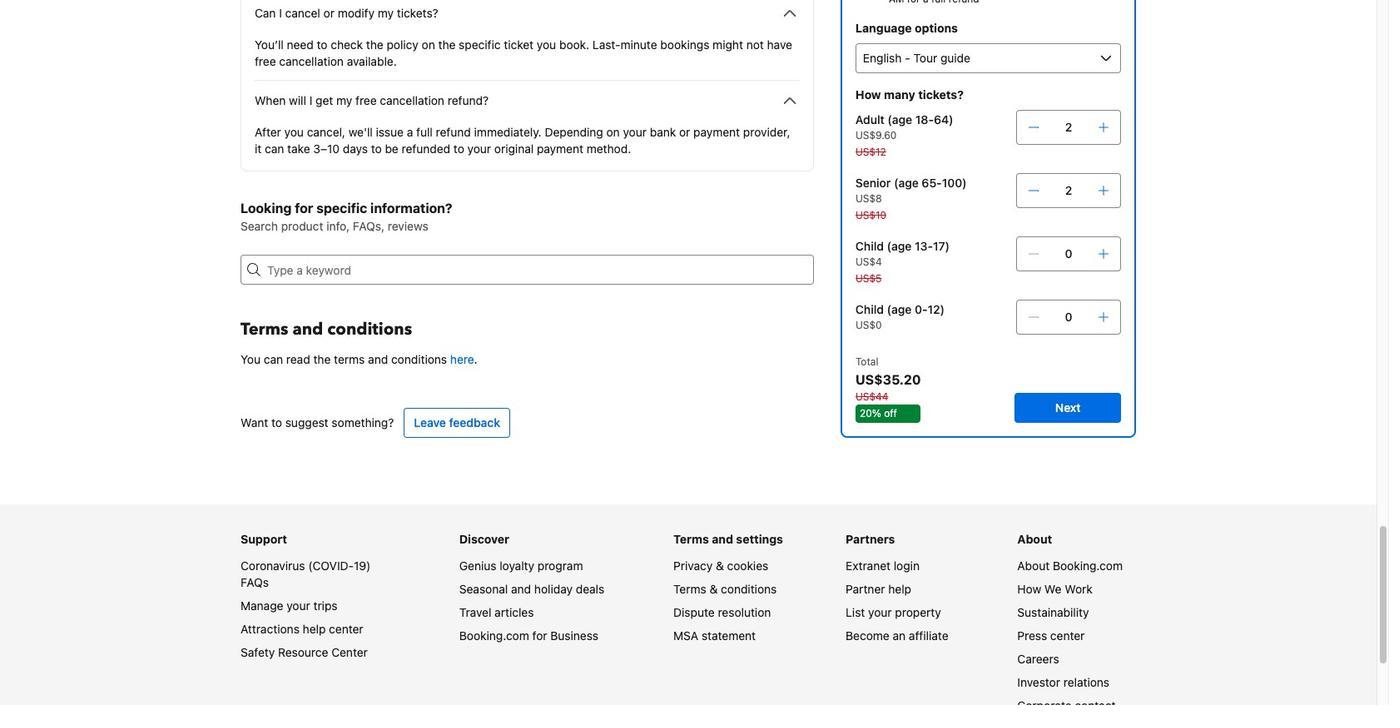 Task type: describe. For each thing, give the bounding box(es) containing it.
how for how many tickets?
[[856, 87, 882, 102]]

on inside you'll need to check the policy on the specific ticket you book. last-minute bookings might not have free cancellation available.
[[422, 37, 435, 52]]

refunded
[[402, 142, 451, 156]]

coronavirus (covid-19) faqs link
[[241, 559, 371, 590]]

product
[[281, 219, 324, 233]]

investor relations
[[1018, 675, 1110, 690]]

resolution
[[718, 605, 771, 620]]

become an affiliate link
[[846, 629, 949, 643]]

us$35.20
[[856, 372, 921, 387]]

us$5
[[856, 272, 882, 285]]

12)
[[928, 302, 945, 316]]

program
[[538, 559, 583, 573]]

0 horizontal spatial my
[[336, 93, 352, 107]]

(age for 13-
[[887, 239, 912, 253]]

sustainability
[[1018, 605, 1090, 620]]

can
[[255, 6, 276, 20]]

to right want
[[272, 416, 282, 430]]

child for child (age 0-12)
[[856, 302, 884, 316]]

msa statement
[[674, 629, 756, 643]]

days
[[343, 142, 368, 156]]

1 horizontal spatial center
[[1051, 629, 1085, 643]]

us$10
[[856, 209, 887, 222]]

us$8
[[856, 192, 882, 205]]

senior
[[856, 176, 891, 190]]

child for child (age 13-17)
[[856, 239, 884, 253]]

you'll need to check the policy on the specific ticket you book. last-minute bookings might not have free cancellation available.
[[255, 37, 793, 68]]

feedback
[[449, 416, 501, 430]]

1 horizontal spatial tickets?
[[919, 87, 964, 102]]

can i cancel or modify my tickets?
[[255, 6, 439, 20]]

for for looking
[[295, 201, 313, 216]]

manage your trips
[[241, 599, 338, 613]]

press
[[1018, 629, 1048, 643]]

will
[[289, 93, 306, 107]]

property
[[896, 605, 942, 620]]

0 vertical spatial i
[[279, 6, 282, 20]]

65-
[[922, 176, 943, 190]]

terms and settings
[[674, 532, 784, 546]]

1 vertical spatial conditions
[[391, 352, 447, 366]]

conditions for terms and conditions
[[328, 318, 412, 341]]

child (age 13-17) us$4
[[856, 239, 950, 268]]

loyalty
[[500, 559, 535, 573]]

msa statement link
[[674, 629, 756, 643]]

check
[[331, 37, 363, 52]]

Type a keyword field
[[261, 255, 814, 285]]

(age for 18-
[[888, 112, 913, 127]]

conditions for terms & conditions
[[721, 582, 777, 596]]

partner
[[846, 582, 886, 596]]

child (age 0-12) us$0
[[856, 302, 945, 331]]

have
[[767, 37, 793, 52]]

senior (age 65-100) us$8
[[856, 176, 967, 205]]

book.
[[560, 37, 590, 52]]

might
[[713, 37, 744, 52]]

attractions help center
[[241, 622, 364, 636]]

or inside dropdown button
[[324, 6, 335, 20]]

to left be
[[371, 142, 382, 156]]

how many tickets?
[[856, 87, 964, 102]]

total
[[856, 356, 879, 368]]

when will i get my free cancellation refund? button
[[255, 91, 800, 111]]

suggest
[[285, 416, 329, 430]]

when
[[255, 93, 286, 107]]

terms for terms and conditions
[[241, 318, 289, 341]]

cancel,
[[307, 125, 346, 139]]

cookies
[[727, 559, 769, 573]]

press center
[[1018, 629, 1085, 643]]

partner help
[[846, 582, 912, 596]]

about for about booking.com
[[1018, 559, 1050, 573]]

about for about
[[1018, 532, 1053, 546]]

faqs
[[241, 575, 269, 590]]

you can read the terms and conditions here .
[[241, 352, 478, 366]]

privacy & cookies
[[674, 559, 769, 573]]

us$0
[[856, 319, 882, 331]]

extranet
[[846, 559, 891, 573]]

work
[[1065, 582, 1093, 596]]

to down refund
[[454, 142, 465, 156]]

genius loyalty program link
[[460, 559, 583, 573]]

1 vertical spatial can
[[264, 352, 283, 366]]

0-
[[915, 302, 928, 316]]

options
[[915, 21, 959, 35]]

you'll
[[255, 37, 284, 52]]

manage your trips link
[[241, 599, 338, 613]]

1 horizontal spatial my
[[378, 6, 394, 20]]

articles
[[495, 605, 534, 620]]

you inside after you cancel, we'll issue a full refund immediately. depending on your bank or payment provider, it can take 3–10 days to be refunded to your original payment method.
[[285, 125, 304, 139]]

privacy & cookies link
[[674, 559, 769, 573]]

genius loyalty program
[[460, 559, 583, 573]]

discover
[[460, 532, 510, 546]]

ticket
[[504, 37, 534, 52]]

dispute
[[674, 605, 715, 620]]

faqs,
[[353, 219, 385, 233]]

next
[[1056, 401, 1081, 415]]

and for seasonal and holiday deals
[[511, 582, 531, 596]]

how we work link
[[1018, 582, 1093, 596]]

to inside you'll need to check the policy on the specific ticket you book. last-minute bookings might not have free cancellation available.
[[317, 37, 328, 52]]

want
[[241, 416, 268, 430]]

bookings
[[661, 37, 710, 52]]

list your property
[[846, 605, 942, 620]]

careers link
[[1018, 652, 1060, 666]]

we'll
[[349, 125, 373, 139]]

leave feedback
[[414, 416, 501, 430]]

search
[[241, 219, 278, 233]]

3–10
[[313, 142, 340, 156]]

sustainability link
[[1018, 605, 1090, 620]]

cancel
[[285, 6, 321, 20]]

and right terms
[[368, 352, 388, 366]]

msa
[[674, 629, 699, 643]]

help for attractions
[[303, 622, 326, 636]]



Task type: vqa. For each thing, say whether or not it's contained in the screenshot.


Task type: locate. For each thing, give the bounding box(es) containing it.
1 horizontal spatial help
[[889, 582, 912, 596]]

0 vertical spatial child
[[856, 239, 884, 253]]

we
[[1045, 582, 1062, 596]]

1 horizontal spatial how
[[1018, 582, 1042, 596]]

on inside after you cancel, we'll issue a full refund immediately. depending on your bank or payment provider, it can take 3–10 days to be refunded to your original payment method.
[[607, 125, 620, 139]]

1 vertical spatial 2
[[1066, 183, 1073, 197]]

0 horizontal spatial how
[[856, 87, 882, 102]]

tickets? inside dropdown button
[[397, 6, 439, 20]]

you
[[537, 37, 556, 52], [285, 125, 304, 139]]

for inside looking for specific information? search product info, faqs, reviews
[[295, 201, 313, 216]]

1 horizontal spatial i
[[310, 93, 313, 107]]

(age inside adult (age 18-64) us$9.60
[[888, 112, 913, 127]]

0 vertical spatial on
[[422, 37, 435, 52]]

(age left 13-
[[887, 239, 912, 253]]

0 horizontal spatial booking.com
[[460, 629, 530, 643]]

1 horizontal spatial cancellation
[[380, 93, 445, 107]]

and down the genius loyalty program link
[[511, 582, 531, 596]]

coronavirus (covid-19) faqs
[[241, 559, 371, 590]]

full
[[416, 125, 433, 139]]

booking.com down travel articles
[[460, 629, 530, 643]]

attractions
[[241, 622, 300, 636]]

the right policy
[[438, 37, 456, 52]]

cancellation inside you'll need to check the policy on the specific ticket you book. last-minute bookings might not have free cancellation available.
[[279, 54, 344, 68]]

& down privacy & cookies
[[710, 582, 718, 596]]

1 horizontal spatial specific
[[459, 37, 501, 52]]

free
[[255, 54, 276, 68], [356, 93, 377, 107]]

2 child from the top
[[856, 302, 884, 316]]

13-
[[915, 239, 934, 253]]

0 vertical spatial or
[[324, 6, 335, 20]]

or right cancel
[[324, 6, 335, 20]]

0 vertical spatial specific
[[459, 37, 501, 52]]

(age left 18-
[[888, 112, 913, 127]]

not
[[747, 37, 764, 52]]

list
[[846, 605, 866, 620]]

last-
[[593, 37, 621, 52]]

how we work
[[1018, 582, 1093, 596]]

2 for adult (age 18-64)
[[1066, 120, 1073, 134]]

seasonal and holiday deals
[[460, 582, 605, 596]]

need
[[287, 37, 314, 52]]

child up us$4 at right top
[[856, 239, 884, 253]]

careers
[[1018, 652, 1060, 666]]

for up product
[[295, 201, 313, 216]]

help up safety resource center
[[303, 622, 326, 636]]

seasonal and holiday deals link
[[460, 582, 605, 596]]

child up us$0
[[856, 302, 884, 316]]

child inside the child (age 13-17) us$4
[[856, 239, 884, 253]]

can right it
[[265, 142, 284, 156]]

18-
[[916, 112, 934, 127]]

my right "modify"
[[378, 6, 394, 20]]

17)
[[934, 239, 950, 253]]

and for terms and conditions
[[293, 318, 323, 341]]

0 vertical spatial payment
[[694, 125, 740, 139]]

us$4
[[856, 256, 883, 268]]

next button
[[1016, 393, 1122, 423]]

for for booking.com
[[533, 629, 548, 643]]

the right 'read'
[[314, 352, 331, 366]]

looking for specific information? search product info, faqs, reviews
[[241, 201, 453, 233]]

0 vertical spatial terms
[[241, 318, 289, 341]]

us$44
[[856, 391, 889, 403]]

1 vertical spatial you
[[285, 125, 304, 139]]

(age left 0-
[[887, 302, 912, 316]]

1 vertical spatial payment
[[537, 142, 584, 156]]

1 2 from the top
[[1066, 120, 1073, 134]]

terms for terms and settings
[[674, 532, 709, 546]]

on right policy
[[422, 37, 435, 52]]

depending
[[545, 125, 604, 139]]

how left 'we'
[[1018, 582, 1042, 596]]

safety resource center link
[[241, 645, 368, 660]]

statement
[[702, 629, 756, 643]]

1 vertical spatial cancellation
[[380, 93, 445, 107]]

off
[[885, 407, 898, 420]]

0 vertical spatial 0
[[1066, 247, 1073, 261]]

1 horizontal spatial payment
[[694, 125, 740, 139]]

safety
[[241, 645, 275, 660]]

your down refund
[[468, 142, 491, 156]]

about up 'we'
[[1018, 559, 1050, 573]]

center up center
[[329, 622, 364, 636]]

you inside you'll need to check the policy on the specific ticket you book. last-minute bookings might not have free cancellation available.
[[537, 37, 556, 52]]

your left "bank"
[[623, 125, 647, 139]]

want to suggest something?
[[241, 416, 394, 430]]

0 horizontal spatial help
[[303, 622, 326, 636]]

after
[[255, 125, 281, 139]]

conditions up "you can read the terms and conditions here ."
[[328, 318, 412, 341]]

leave feedback button
[[404, 408, 510, 438]]

refund
[[436, 125, 471, 139]]

i right can
[[279, 6, 282, 20]]

the up available.
[[366, 37, 384, 52]]

1 vertical spatial booking.com
[[460, 629, 530, 643]]

0 horizontal spatial cancellation
[[279, 54, 344, 68]]

child inside child (age 0-12) us$0
[[856, 302, 884, 316]]

0 for child (age 13-17)
[[1066, 247, 1073, 261]]

2
[[1066, 120, 1073, 134], [1066, 183, 1073, 197]]

terms up privacy
[[674, 532, 709, 546]]

2 for senior (age 65-100)
[[1066, 183, 1073, 197]]

adult (age 18-64) us$9.60
[[856, 112, 954, 142]]

0 horizontal spatial center
[[329, 622, 364, 636]]

20%
[[860, 407, 882, 420]]

0 horizontal spatial you
[[285, 125, 304, 139]]

terms & conditions link
[[674, 582, 777, 596]]

0 vertical spatial about
[[1018, 532, 1053, 546]]

0 vertical spatial &
[[716, 559, 724, 573]]

travel articles link
[[460, 605, 534, 620]]

1 vertical spatial 0
[[1066, 310, 1073, 324]]

1 vertical spatial i
[[310, 93, 313, 107]]

and
[[293, 318, 323, 341], [368, 352, 388, 366], [712, 532, 734, 546], [511, 582, 531, 596]]

0 vertical spatial how
[[856, 87, 882, 102]]

0 vertical spatial can
[[265, 142, 284, 156]]

issue
[[376, 125, 404, 139]]

genius
[[460, 559, 497, 573]]

1 vertical spatial about
[[1018, 559, 1050, 573]]

my
[[378, 6, 394, 20], [336, 93, 352, 107]]

free up we'll
[[356, 93, 377, 107]]

you up take
[[285, 125, 304, 139]]

0 vertical spatial 2
[[1066, 120, 1073, 134]]

cancellation
[[279, 54, 344, 68], [380, 93, 445, 107]]

or right "bank"
[[680, 125, 691, 139]]

cancellation up a
[[380, 93, 445, 107]]

0 horizontal spatial payment
[[537, 142, 584, 156]]

travel articles
[[460, 605, 534, 620]]

extranet login
[[846, 559, 920, 573]]

terms & conditions
[[674, 582, 777, 596]]

booking.com up 'work'
[[1053, 559, 1123, 573]]

you right ticket
[[537, 37, 556, 52]]

0 horizontal spatial the
[[314, 352, 331, 366]]

1 vertical spatial for
[[533, 629, 548, 643]]

after you cancel, we'll issue a full refund immediately. depending on your bank or payment provider, it can take 3–10 days to be refunded to your original payment method.
[[255, 125, 791, 156]]

and up privacy & cookies
[[712, 532, 734, 546]]

1 vertical spatial tickets?
[[919, 87, 964, 102]]

1 vertical spatial how
[[1018, 582, 1042, 596]]

take
[[287, 142, 310, 156]]

specific inside looking for specific information? search product info, faqs, reviews
[[317, 201, 367, 216]]

something?
[[332, 416, 394, 430]]

i right 'will'
[[310, 93, 313, 107]]

0 horizontal spatial for
[[295, 201, 313, 216]]

terms
[[241, 318, 289, 341], [674, 532, 709, 546], [674, 582, 707, 596]]

a
[[407, 125, 413, 139]]

0 vertical spatial you
[[537, 37, 556, 52]]

on up method.
[[607, 125, 620, 139]]

1 horizontal spatial free
[[356, 93, 377, 107]]

19)
[[354, 559, 371, 573]]

1 horizontal spatial booking.com
[[1053, 559, 1123, 573]]

to right "need"
[[317, 37, 328, 52]]

0 vertical spatial tickets?
[[397, 6, 439, 20]]

and for terms and settings
[[712, 532, 734, 546]]

can right you
[[264, 352, 283, 366]]

0 vertical spatial help
[[889, 582, 912, 596]]

2 about from the top
[[1018, 559, 1050, 573]]

payment down depending
[[537, 142, 584, 156]]

available.
[[347, 54, 397, 68]]

0 vertical spatial booking.com
[[1053, 559, 1123, 573]]

1 vertical spatial terms
[[674, 532, 709, 546]]

for left business
[[533, 629, 548, 643]]

child
[[856, 239, 884, 253], [856, 302, 884, 316]]

center down sustainability link
[[1051, 629, 1085, 643]]

free inside you'll need to check the policy on the specific ticket you book. last-minute bookings might not have free cancellation available.
[[255, 54, 276, 68]]

0 horizontal spatial i
[[279, 6, 282, 20]]

modify
[[338, 6, 375, 20]]

payment left provider,
[[694, 125, 740, 139]]

specific inside you'll need to check the policy on the specific ticket you book. last-minute bookings might not have free cancellation available.
[[459, 37, 501, 52]]

us$9.60
[[856, 129, 897, 142]]

or inside after you cancel, we'll issue a full refund immediately. depending on your bank or payment provider, it can take 3–10 days to be refunded to your original payment method.
[[680, 125, 691, 139]]

1 vertical spatial child
[[856, 302, 884, 316]]

0 vertical spatial for
[[295, 201, 313, 216]]

how
[[856, 87, 882, 102], [1018, 582, 1042, 596]]

free down you'll
[[255, 54, 276, 68]]

0 horizontal spatial tickets?
[[397, 6, 439, 20]]

get
[[316, 93, 333, 107]]

0 horizontal spatial or
[[324, 6, 335, 20]]

0 horizontal spatial on
[[422, 37, 435, 52]]

terms up you
[[241, 318, 289, 341]]

0 vertical spatial conditions
[[328, 318, 412, 341]]

tickets? up policy
[[397, 6, 439, 20]]

(age left "65-"
[[894, 176, 919, 190]]

language
[[856, 21, 912, 35]]

and up 'read'
[[293, 318, 323, 341]]

be
[[385, 142, 399, 156]]

2 2 from the top
[[1066, 183, 1073, 197]]

0 vertical spatial my
[[378, 6, 394, 20]]

& for privacy
[[716, 559, 724, 573]]

terms
[[334, 352, 365, 366]]

64)
[[934, 112, 954, 127]]

booking.com
[[1053, 559, 1123, 573], [460, 629, 530, 643]]

1 horizontal spatial for
[[533, 629, 548, 643]]

1 vertical spatial or
[[680, 125, 691, 139]]

privacy
[[674, 559, 713, 573]]

about up the about booking.com link
[[1018, 532, 1053, 546]]

0 vertical spatial free
[[255, 54, 276, 68]]

1 0 from the top
[[1066, 247, 1073, 261]]

original
[[495, 142, 534, 156]]

can i cancel or modify my tickets? button
[[255, 3, 800, 23]]

many
[[885, 87, 916, 102]]

about booking.com
[[1018, 559, 1123, 573]]

0 horizontal spatial free
[[255, 54, 276, 68]]

1 vertical spatial free
[[356, 93, 377, 107]]

0 for child (age 0-12)
[[1066, 310, 1073, 324]]

1 vertical spatial help
[[303, 622, 326, 636]]

specific
[[459, 37, 501, 52], [317, 201, 367, 216]]

& for terms
[[710, 582, 718, 596]]

terms for terms & conditions
[[674, 582, 707, 596]]

resource
[[278, 645, 328, 660]]

2 vertical spatial terms
[[674, 582, 707, 596]]

or
[[324, 6, 335, 20], [680, 125, 691, 139]]

1 about from the top
[[1018, 532, 1053, 546]]

1 horizontal spatial the
[[366, 37, 384, 52]]

tickets? up 64)
[[919, 87, 964, 102]]

1 horizontal spatial you
[[537, 37, 556, 52]]

cancellation inside dropdown button
[[380, 93, 445, 107]]

conditions left here at the left of the page
[[391, 352, 447, 366]]

(age inside child (age 0-12) us$0
[[887, 302, 912, 316]]

1 vertical spatial specific
[[317, 201, 367, 216]]

(age inside senior (age 65-100) us$8
[[894, 176, 919, 190]]

business
[[551, 629, 599, 643]]

safety resource center
[[241, 645, 368, 660]]

us$12
[[856, 146, 887, 158]]

1 horizontal spatial on
[[607, 125, 620, 139]]

trips
[[314, 599, 338, 613]]

2 vertical spatial conditions
[[721, 582, 777, 596]]

free inside dropdown button
[[356, 93, 377, 107]]

how for how we work
[[1018, 582, 1042, 596]]

help for partner
[[889, 582, 912, 596]]

your down partner help link
[[869, 605, 892, 620]]

(age inside the child (age 13-17) us$4
[[887, 239, 912, 253]]

specific left ticket
[[459, 37, 501, 52]]

my right get
[[336, 93, 352, 107]]

how up 'adult'
[[856, 87, 882, 102]]

(age for 0-
[[887, 302, 912, 316]]

help up list your property link
[[889, 582, 912, 596]]

0 horizontal spatial specific
[[317, 201, 367, 216]]

specific up info,
[[317, 201, 367, 216]]

conditions down cookies
[[721, 582, 777, 596]]

1 vertical spatial &
[[710, 582, 718, 596]]

(age for 65-
[[894, 176, 919, 190]]

cancellation down "need"
[[279, 54, 344, 68]]

relations
[[1064, 675, 1110, 690]]

1 child from the top
[[856, 239, 884, 253]]

1 horizontal spatial or
[[680, 125, 691, 139]]

1 vertical spatial my
[[336, 93, 352, 107]]

2 horizontal spatial the
[[438, 37, 456, 52]]

coronavirus
[[241, 559, 305, 573]]

can inside after you cancel, we'll issue a full refund immediately. depending on your bank or payment provider, it can take 3–10 days to be refunded to your original payment method.
[[265, 142, 284, 156]]

1 vertical spatial on
[[607, 125, 620, 139]]

your up attractions help center link
[[287, 599, 310, 613]]

0 vertical spatial cancellation
[[279, 54, 344, 68]]

2 0 from the top
[[1066, 310, 1073, 324]]

immediately.
[[474, 125, 542, 139]]

terms down privacy
[[674, 582, 707, 596]]

to
[[317, 37, 328, 52], [371, 142, 382, 156], [454, 142, 465, 156], [272, 416, 282, 430]]

0
[[1066, 247, 1073, 261], [1066, 310, 1073, 324]]

you
[[241, 352, 261, 366]]

dispute resolution
[[674, 605, 771, 620]]

& up terms & conditions link
[[716, 559, 724, 573]]



